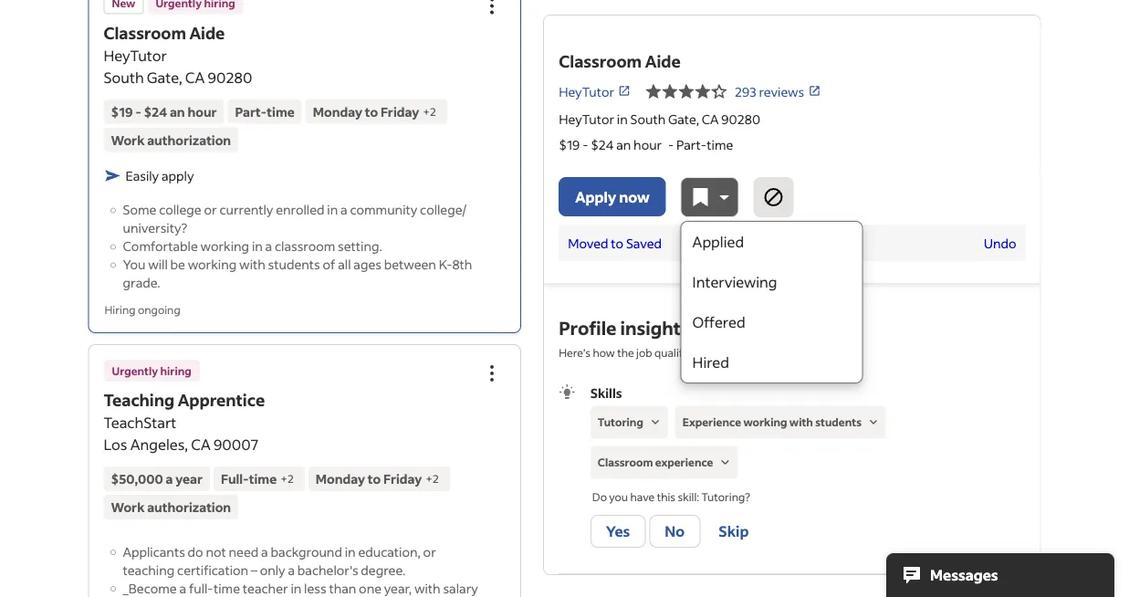 Task type: locate. For each thing, give the bounding box(es) containing it.
4.2 out of 5 stars. link to 293 company reviews (opens in a new tab) image
[[646, 80, 728, 102]]

1 vertical spatial south
[[631, 110, 666, 127]]

8th
[[452, 256, 472, 273]]

with inside some college or currently enrolled in a community college/ university? comfortable working in a classroom setting. you will be working with students of all ages between k-8th grade.
[[239, 256, 266, 273]]

missing qualification image
[[866, 414, 882, 430]]

work authorization down $19 - $24 an hour
[[111, 131, 231, 148]]

a right only
[[288, 562, 295, 578]]

heytutor link
[[559, 82, 631, 101]]

monday up background
[[316, 471, 365, 487]]

1 vertical spatial hour
[[634, 136, 662, 152]]

- down heytutor in south gate, ca 90280
[[668, 136, 674, 152]]

bachelor's
[[297, 562, 358, 578]]

2 authorization from the top
[[147, 499, 231, 515]]

0 horizontal spatial hour
[[188, 103, 217, 120]]

hour down heytutor in south gate, ca 90280
[[634, 136, 662, 152]]

0 vertical spatial students
[[268, 256, 320, 273]]

grade.
[[123, 274, 160, 291]]

1 vertical spatial to
[[611, 235, 624, 251]]

ca down 4.2 out of 5 stars. link to 293 company reviews (opens in a new tab) image at the right of page
[[702, 110, 719, 127]]

gate, up $19 - $24 an hour
[[147, 68, 182, 86]]

90280 down 293
[[722, 110, 761, 127]]

time
[[267, 103, 295, 120], [707, 136, 734, 152], [249, 471, 277, 487], [214, 580, 240, 596]]

0 vertical spatial 90280
[[208, 68, 252, 86]]

with inside profile insights here's how the job qualifications align with your
[[752, 345, 774, 359]]

0 vertical spatial to
[[365, 103, 378, 120]]

hour
[[188, 103, 217, 120], [634, 136, 662, 152]]

classroom up heytutor link
[[559, 51, 642, 72]]

1 horizontal spatial $19
[[559, 136, 580, 152]]

profile insights here's how the job qualifications align with your
[[559, 316, 802, 359]]

missing qualification image inside tutoring button
[[647, 414, 664, 430]]

with right year,
[[414, 580, 441, 596]]

moved to saved link
[[568, 235, 662, 251]]

0 horizontal spatial south
[[104, 68, 144, 86]]

1 vertical spatial or
[[423, 543, 436, 560]]

part- down heytutor in south gate, ca 90280
[[677, 136, 707, 152]]

2
[[430, 104, 436, 118], [288, 472, 294, 486], [433, 472, 439, 486]]

- down heytutor south gate, ca 90280
[[135, 103, 141, 120]]

classroom experience button
[[591, 446, 738, 479]]

0 vertical spatial monday
[[313, 103, 363, 120]]

90280
[[208, 68, 252, 86], [722, 110, 761, 127]]

2 vertical spatial to
[[368, 471, 381, 487]]

classroom aide up heytutor link
[[559, 51, 681, 72]]

heytutor
[[104, 46, 167, 64], [559, 83, 615, 99], [559, 110, 615, 127]]

less
[[304, 580, 327, 596]]

0 horizontal spatial aide
[[189, 22, 225, 43]]

or right college
[[204, 201, 217, 218]]

0 horizontal spatial students
[[268, 256, 320, 273]]

interviewing
[[693, 273, 778, 291]]

some college or currently enrolled in a community college/ university? comfortable working in a classroom setting. you will be working with students of all ages between k-8th grade.
[[123, 201, 472, 291]]

a left full-
[[179, 580, 186, 596]]

working down the currently
[[200, 238, 249, 254]]

los
[[104, 435, 127, 454]]

0 vertical spatial authorization
[[147, 131, 231, 148]]

have
[[631, 490, 655, 504]]

do you have this skill: tutoring ?
[[592, 490, 751, 504]]

teachstart
[[104, 413, 177, 432]]

1 horizontal spatial $24
[[591, 136, 614, 152]]

classroom aide up heytutor south gate, ca 90280
[[104, 22, 225, 43]]

heytutor for in
[[559, 110, 615, 127]]

the
[[617, 345, 634, 359]]

1 work from the top
[[111, 131, 145, 148]]

1 horizontal spatial gate,
[[668, 110, 699, 127]]

friday for apprentice
[[384, 471, 422, 487]]

in
[[617, 110, 628, 127], [327, 201, 338, 218], [252, 238, 263, 254], [345, 543, 356, 560], [291, 580, 302, 596]]

heytutor inside heytutor south gate, ca 90280
[[104, 46, 167, 64]]

0 vertical spatial missing qualification image
[[647, 414, 664, 430]]

work authorization
[[111, 131, 231, 148], [111, 499, 231, 515]]

ca up $19 - $24 an hour
[[185, 68, 205, 86]]

0 vertical spatial gate,
[[147, 68, 182, 86]]

1 vertical spatial $19
[[559, 136, 580, 152]]

0 vertical spatial hour
[[188, 103, 217, 120]]

1 horizontal spatial students
[[816, 415, 862, 429]]

0 vertical spatial $19
[[111, 103, 133, 120]]

an for $19 - $24 an hour - part-time
[[616, 136, 631, 152]]

0 horizontal spatial or
[[204, 201, 217, 218]]

ca inside heytutor south gate, ca 90280
[[185, 68, 205, 86]]

a left year
[[166, 471, 173, 487]]

1 horizontal spatial -
[[583, 136, 588, 152]]

missing qualification image up classroom experience at the right bottom
[[647, 414, 664, 430]]

2 vertical spatial working
[[744, 415, 788, 429]]

$19 for $19 - $24 an hour
[[111, 103, 133, 120]]

messages
[[931, 566, 999, 584]]

friday
[[381, 103, 419, 120], [384, 471, 422, 487]]

part-
[[235, 103, 267, 120], [677, 136, 707, 152]]

ca left the '90007'
[[191, 435, 211, 454]]

1 vertical spatial $24
[[591, 136, 614, 152]]

gate, inside heytutor south gate, ca 90280
[[147, 68, 182, 86]]

0 horizontal spatial missing qualification image
[[647, 414, 664, 430]]

aide up 4.2 out of 5 stars. link to 293 company reviews (opens in a new tab) image at the right of page
[[645, 51, 681, 72]]

or
[[204, 201, 217, 218], [423, 543, 436, 560]]

a
[[341, 201, 348, 218], [265, 238, 272, 254], [166, 471, 173, 487], [261, 543, 268, 560], [288, 562, 295, 578], [179, 580, 186, 596]]

no button
[[650, 515, 701, 548]]

monday for aide
[[313, 103, 363, 120]]

work authorization down $50,000 a year
[[111, 499, 231, 515]]

0 horizontal spatial classroom aide
[[104, 22, 225, 43]]

students down classroom
[[268, 256, 320, 273]]

classroom up you
[[598, 455, 653, 469]]

$24 up apply on the right of the page
[[591, 136, 614, 152]]

full-
[[221, 471, 249, 487]]

college/
[[420, 201, 467, 218]]

to
[[365, 103, 378, 120], [611, 235, 624, 251], [368, 471, 381, 487]]

to for aide
[[365, 103, 378, 120]]

teaching apprentice button
[[104, 389, 265, 410]]

1 horizontal spatial aide
[[645, 51, 681, 72]]

will
[[148, 256, 168, 273]]

2 work from the top
[[111, 499, 145, 515]]

students inside some college or currently enrolled in a community college/ university? comfortable working in a classroom setting. you will be working with students of all ages between k-8th grade.
[[268, 256, 320, 273]]

1 horizontal spatial or
[[423, 543, 436, 560]]

2 work authorization from the top
[[111, 499, 231, 515]]

teaching apprentice
[[104, 389, 265, 410]]

monday to friday + 2 for classroom aide
[[313, 103, 436, 120]]

with inside button
[[790, 415, 813, 429]]

part- down heytutor south gate, ca 90280
[[235, 103, 267, 120]]

1 vertical spatial authorization
[[147, 499, 231, 515]]

skip
[[719, 522, 749, 541]]

degree.
[[361, 562, 406, 578]]

gate, down 4.2 out of 5 stars. link to 293 company reviews (opens in a new tab) image at the right of page
[[668, 110, 699, 127]]

1 vertical spatial aide
[[645, 51, 681, 72]]

0 horizontal spatial $19
[[111, 103, 133, 120]]

0 vertical spatial $24
[[144, 103, 167, 120]]

0 vertical spatial work
[[111, 131, 145, 148]]

1 horizontal spatial 90280
[[722, 110, 761, 127]]

classroom up heytutor south gate, ca 90280
[[104, 22, 186, 43]]

0 vertical spatial south
[[104, 68, 144, 86]]

1 vertical spatial work authorization
[[111, 499, 231, 515]]

0 vertical spatial part-
[[235, 103, 267, 120]]

classroom aide
[[104, 22, 225, 43], [559, 51, 681, 72]]

experience working with students button
[[675, 406, 886, 439]]

monday
[[313, 103, 363, 120], [316, 471, 365, 487]]

ca for apprentice
[[191, 435, 211, 454]]

- for $19 - $24 an hour - part-time
[[583, 136, 588, 152]]

an
[[170, 103, 185, 120], [616, 136, 631, 152]]

1 horizontal spatial missing qualification image
[[717, 454, 734, 471]]

an down heytutor in south gate, ca 90280
[[616, 136, 631, 152]]

hour down heytutor south gate, ca 90280
[[188, 103, 217, 120]]

community
[[350, 201, 418, 218]]

salary
[[443, 580, 478, 596]]

heytutor for south
[[104, 46, 167, 64]]

0 vertical spatial tutoring
[[598, 415, 644, 429]]

how
[[593, 345, 615, 359]]

- up apply on the right of the page
[[583, 136, 588, 152]]

university?
[[123, 220, 187, 236]]

0 horizontal spatial 90280
[[208, 68, 252, 86]]

1 vertical spatial heytutor
[[559, 83, 615, 99]]

some
[[123, 201, 156, 218]]

working right experience
[[744, 415, 788, 429]]

tutoring button
[[591, 406, 668, 439]]

90280 up part-time
[[208, 68, 252, 86]]

1 vertical spatial an
[[616, 136, 631, 152]]

0 vertical spatial an
[[170, 103, 185, 120]]

0 horizontal spatial -
[[135, 103, 141, 120]]

$19 up the easily
[[111, 103, 133, 120]]

missing qualification image inside classroom experience button
[[717, 454, 734, 471]]

1 vertical spatial monday to friday + 2
[[316, 471, 439, 487]]

teaching
[[104, 389, 175, 410]]

+
[[423, 104, 430, 118], [281, 472, 288, 486], [426, 472, 433, 486]]

classroom inside classroom experience button
[[598, 455, 653, 469]]

heytutor down the classroom aide button
[[104, 46, 167, 64]]

heytutor up heytutor in south gate, ca 90280
[[559, 83, 615, 99]]

-
[[135, 103, 141, 120], [583, 136, 588, 152], [668, 136, 674, 152]]

1 vertical spatial monday
[[316, 471, 365, 487]]

with down hired menu item on the right bottom
[[790, 415, 813, 429]]

with down the currently
[[239, 256, 266, 273]]

1 work authorization from the top
[[111, 131, 231, 148]]

$19 up apply on the right of the page
[[559, 136, 580, 152]]

monday to friday + 2 for teaching apprentice
[[316, 471, 439, 487]]

2 vertical spatial ca
[[191, 435, 211, 454]]

south up $19 - $24 an hour
[[104, 68, 144, 86]]

$50,000
[[111, 471, 163, 487]]

0 vertical spatial heytutor
[[104, 46, 167, 64]]

students left missing qualification image
[[816, 415, 862, 429]]

one
[[359, 580, 382, 596]]

1 horizontal spatial hour
[[634, 136, 662, 152]]

an down heytutor south gate, ca 90280
[[170, 103, 185, 120]]

0 vertical spatial or
[[204, 201, 217, 218]]

2 vertical spatial heytutor
[[559, 110, 615, 127]]

$19 for $19 - $24 an hour - part-time
[[559, 136, 580, 152]]

tutoring right skill:
[[702, 490, 745, 504]]

hired menu item
[[682, 342, 863, 383]]

1 vertical spatial work
[[111, 499, 145, 515]]

2 vertical spatial classroom
[[598, 455, 653, 469]]

work for teaching
[[111, 499, 145, 515]]

job actions menu is collapsed image
[[481, 363, 503, 384]]

apply
[[575, 187, 616, 206]]

applied menu item
[[682, 222, 863, 262]]

an for $19 - $24 an hour
[[170, 103, 185, 120]]

experience working with students
[[683, 415, 862, 429]]

or right education,
[[423, 543, 436, 560]]

monday right part-time
[[313, 103, 363, 120]]

do
[[188, 543, 203, 560]]

- for $19 - $24 an hour
[[135, 103, 141, 120]]

1 vertical spatial students
[[816, 415, 862, 429]]

$19
[[111, 103, 133, 120], [559, 136, 580, 152]]

ca inside teachstart los angeles, ca 90007
[[191, 435, 211, 454]]

0 horizontal spatial tutoring
[[598, 415, 644, 429]]

2 horizontal spatial -
[[668, 136, 674, 152]]

1 vertical spatial friday
[[384, 471, 422, 487]]

0 horizontal spatial $24
[[144, 103, 167, 120]]

in right enrolled
[[327, 201, 338, 218]]

insights
[[620, 316, 690, 340]]

1 vertical spatial 90280
[[722, 110, 761, 127]]

missing qualification image
[[647, 414, 664, 430], [717, 454, 734, 471]]

applied
[[693, 232, 744, 251]]

authorization down year
[[147, 499, 231, 515]]

work
[[111, 131, 145, 148], [111, 499, 145, 515]]

classroom experience
[[598, 455, 714, 469]]

1 horizontal spatial part-
[[677, 136, 707, 152]]

than
[[329, 580, 356, 596]]

0 vertical spatial work authorization
[[111, 131, 231, 148]]

authorization
[[147, 131, 231, 148], [147, 499, 231, 515]]

yes
[[606, 522, 630, 541]]

monday to friday + 2
[[313, 103, 436, 120], [316, 471, 439, 487]]

1 vertical spatial part-
[[677, 136, 707, 152]]

0 vertical spatial friday
[[381, 103, 419, 120]]

this
[[657, 490, 676, 504]]

only
[[260, 562, 285, 578]]

0 vertical spatial monday to friday + 2
[[313, 103, 436, 120]]

tutoring down 'skills'
[[598, 415, 644, 429]]

1 vertical spatial tutoring
[[702, 490, 745, 504]]

$19 - $24 an hour - part-time
[[559, 136, 734, 152]]

authorization up the apply
[[147, 131, 231, 148]]

0 vertical spatial ca
[[185, 68, 205, 86]]

work authorization for classroom
[[111, 131, 231, 148]]

2 inside full-time + 2
[[288, 472, 294, 486]]

aide up heytutor south gate, ca 90280
[[189, 22, 225, 43]]

0 horizontal spatial an
[[170, 103, 185, 120]]

$24 down heytutor south gate, ca 90280
[[144, 103, 167, 120]]

1 horizontal spatial tutoring
[[702, 490, 745, 504]]

education,
[[358, 543, 421, 560]]

heytutor down heytutor link
[[559, 110, 615, 127]]

work up the easily
[[111, 131, 145, 148]]

gate,
[[147, 68, 182, 86], [668, 110, 699, 127]]

1 vertical spatial classroom aide
[[559, 51, 681, 72]]

working right be
[[188, 256, 237, 273]]

0 horizontal spatial gate,
[[147, 68, 182, 86]]

0 vertical spatial classroom aide
[[104, 22, 225, 43]]

classroom
[[104, 22, 186, 43], [559, 51, 642, 72], [598, 455, 653, 469]]

1 vertical spatial missing qualification image
[[717, 454, 734, 471]]

–
[[251, 562, 257, 578]]

_become
[[123, 580, 177, 596]]

urgently hiring
[[112, 363, 192, 378]]

1 horizontal spatial classroom aide
[[559, 51, 681, 72]]

with left your
[[752, 345, 774, 359]]

enrolled
[[276, 201, 325, 218]]

friday for aide
[[381, 103, 419, 120]]

south up $19 - $24 an hour - part-time
[[631, 110, 666, 127]]

missing qualification image right experience
[[717, 454, 734, 471]]

south inside heytutor south gate, ca 90280
[[104, 68, 144, 86]]

work down $50,000
[[111, 499, 145, 515]]

1 horizontal spatial an
[[616, 136, 631, 152]]

1 authorization from the top
[[147, 131, 231, 148]]



Task type: describe. For each thing, give the bounding box(es) containing it.
moved
[[568, 235, 609, 251]]

saved
[[626, 235, 662, 251]]

0 vertical spatial classroom
[[104, 22, 186, 43]]

experience
[[683, 415, 741, 429]]

qualifications
[[655, 345, 723, 359]]

full-
[[189, 580, 214, 596]]

here's
[[559, 345, 591, 359]]

293
[[735, 83, 757, 99]]

urgently
[[112, 363, 158, 378]]

k-
[[439, 256, 452, 273]]

yes button
[[591, 515, 646, 548]]

applicants do not need a background in education, or teaching certification – only a bachelor's degree. _become a full-time teacher in less than one year, with salary
[[123, 543, 478, 597]]

a up only
[[261, 543, 268, 560]]

missing qualification image for tutoring
[[647, 414, 664, 430]]

0 vertical spatial aide
[[189, 22, 225, 43]]

2 for apprentice
[[433, 472, 439, 486]]

+ for classroom aide
[[423, 104, 430, 118]]

293 reviews
[[735, 83, 805, 99]]

in left less
[[291, 580, 302, 596]]

working inside experience working with students button
[[744, 415, 788, 429]]

a left classroom
[[265, 238, 272, 254]]

currently
[[220, 201, 273, 218]]

comfortable
[[123, 238, 198, 254]]

between
[[384, 256, 436, 273]]

monday for apprentice
[[316, 471, 365, 487]]

2 for aide
[[430, 104, 436, 118]]

experience
[[655, 455, 714, 469]]

classroom aide button
[[104, 22, 225, 43]]

you
[[123, 256, 146, 273]]

work authorization for teaching
[[111, 499, 231, 515]]

1 horizontal spatial south
[[631, 110, 666, 127]]

apply now button
[[559, 177, 666, 216]]

1 vertical spatial ca
[[702, 110, 719, 127]]

now
[[619, 187, 650, 206]]

1 vertical spatial gate,
[[668, 110, 699, 127]]

students inside button
[[816, 415, 862, 429]]

part-time
[[235, 103, 295, 120]]

not interested image
[[763, 186, 785, 208]]

teaching
[[123, 562, 175, 578]]

+ for teaching apprentice
[[426, 472, 433, 486]]

apply
[[162, 168, 194, 184]]

in down the currently
[[252, 238, 263, 254]]

with inside applicants do not need a background in education, or teaching certification – only a bachelor's degree. _become a full-time teacher in less than one year, with salary
[[414, 580, 441, 596]]

profile
[[559, 316, 617, 340]]

college
[[159, 201, 202, 218]]

year
[[176, 471, 203, 487]]

hiring
[[160, 363, 192, 378]]

time inside applicants do not need a background in education, or teaching certification – only a bachelor's degree. _become a full-time teacher in less than one year, with salary
[[214, 580, 240, 596]]

90280 inside heytutor south gate, ca 90280
[[208, 68, 252, 86]]

need
[[229, 543, 259, 560]]

$24 for $19 - $24 an hour
[[144, 103, 167, 120]]

teachstart los angeles, ca 90007
[[104, 413, 259, 454]]

+ inside full-time + 2
[[281, 472, 288, 486]]

easily apply
[[126, 168, 194, 184]]

or inside some college or currently enrolled in a community college/ university? comfortable working in a classroom setting. you will be working with students of all ages between k-8th grade.
[[204, 201, 217, 218]]

ca for aide
[[185, 68, 205, 86]]

skill:
[[678, 490, 700, 504]]

undo link
[[984, 235, 1017, 251]]

no
[[665, 522, 685, 541]]

undo
[[984, 235, 1017, 251]]

do
[[592, 490, 607, 504]]

0 horizontal spatial part-
[[235, 103, 267, 120]]

background
[[271, 543, 342, 560]]

missing qualification image for classroom experience
[[717, 454, 734, 471]]

hiring ongoing
[[105, 303, 181, 317]]

setting.
[[338, 238, 382, 254]]

applicants
[[123, 543, 185, 560]]

reviews
[[759, 83, 805, 99]]

$24 for $19 - $24 an hour - part-time
[[591, 136, 614, 152]]

apprentice
[[178, 389, 265, 410]]

in up bachelor's
[[345, 543, 356, 560]]

job
[[637, 345, 653, 359]]

align
[[725, 345, 749, 359]]

work for classroom
[[111, 131, 145, 148]]

tutoring inside button
[[598, 415, 644, 429]]

to for apprentice
[[368, 471, 381, 487]]

of
[[323, 256, 336, 273]]

heytutor south gate, ca 90280
[[104, 46, 252, 86]]

a left community
[[341, 201, 348, 218]]

your
[[776, 345, 800, 359]]

full-time + 2
[[221, 471, 294, 487]]

offered
[[693, 313, 746, 331]]

year,
[[384, 580, 412, 596]]

be
[[170, 256, 185, 273]]

hour for $19 - $24 an hour
[[188, 103, 217, 120]]

ongoing
[[138, 303, 181, 317]]

1 vertical spatial working
[[188, 256, 237, 273]]

293 reviews link
[[735, 83, 821, 99]]

skills
[[591, 384, 622, 401]]

you
[[609, 490, 628, 504]]

job actions menu is collapsed image
[[481, 0, 503, 17]]

90007
[[214, 435, 259, 454]]

in up $19 - $24 an hour - part-time
[[617, 110, 628, 127]]

certification
[[177, 562, 248, 578]]

or inside applicants do not need a background in education, or teaching certification – only a bachelor's degree. _become a full-time teacher in less than one year, with salary
[[423, 543, 436, 560]]

interviewing menu item
[[682, 262, 863, 302]]

$19 - $24 an hour
[[111, 103, 217, 120]]

angeles,
[[130, 435, 188, 454]]

apply now
[[575, 187, 650, 206]]

authorization for aide
[[147, 131, 231, 148]]

not
[[206, 543, 226, 560]]

hired
[[693, 353, 730, 372]]

offered menu item
[[682, 302, 863, 342]]

hour for $19 - $24 an hour - part-time
[[634, 136, 662, 152]]

0 vertical spatial working
[[200, 238, 249, 254]]

heytutor in south gate, ca 90280
[[559, 110, 761, 127]]

skip button
[[704, 515, 764, 548]]

?
[[745, 490, 751, 504]]

teacher
[[243, 580, 288, 596]]

authorization for apprentice
[[147, 499, 231, 515]]

easily
[[126, 168, 159, 184]]

1 vertical spatial classroom
[[559, 51, 642, 72]]



Task type: vqa. For each thing, say whether or not it's contained in the screenshot.
tutoring to the right
yes



